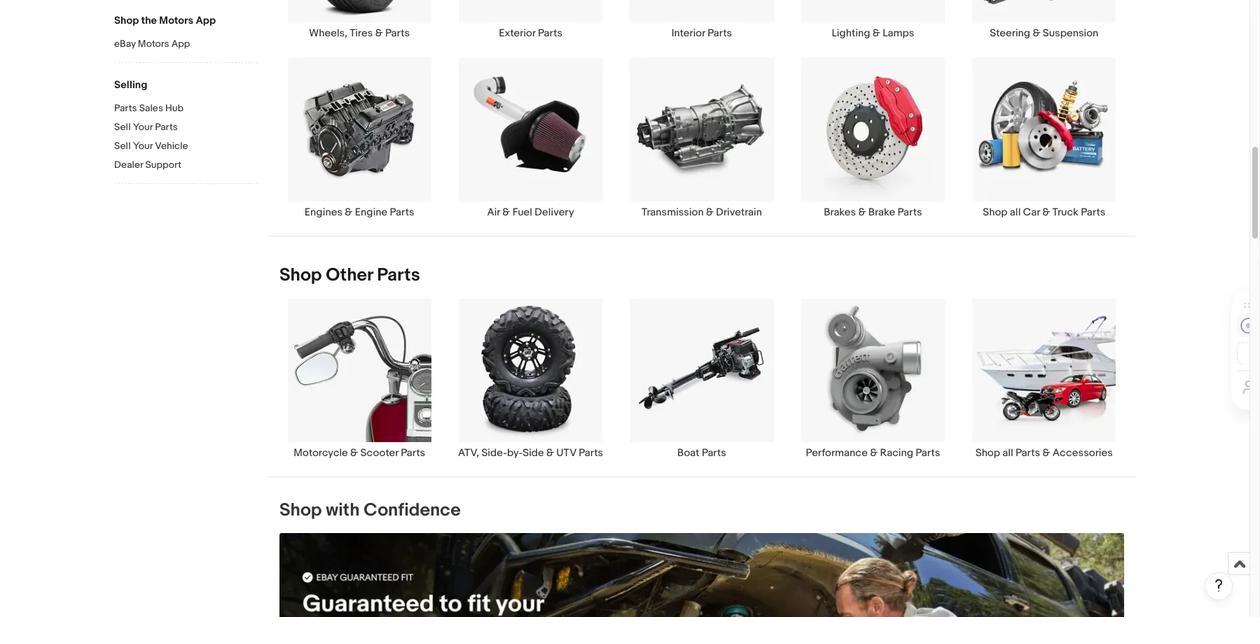 Task type: locate. For each thing, give the bounding box(es) containing it.
motors down "the"
[[138, 38, 169, 50]]

drivetrain
[[716, 206, 762, 219]]

wheels, tires & parts
[[309, 27, 410, 40]]

2 your from the top
[[133, 140, 153, 152]]

1 vertical spatial app
[[172, 38, 190, 50]]

parts right tires on the top left of the page
[[385, 27, 410, 40]]

lighting & lamps
[[832, 27, 915, 40]]

steering
[[990, 27, 1031, 40]]

ebay motors app link
[[114, 38, 258, 51]]

all for car
[[1010, 206, 1021, 219]]

None text field
[[280, 534, 1125, 618]]

vehicle
[[155, 140, 188, 152]]

motorcycle & scooter parts
[[294, 447, 425, 460]]

boat parts
[[678, 447, 727, 460]]

exterior
[[499, 27, 536, 40]]

2 sell from the top
[[114, 140, 131, 152]]

1 your from the top
[[133, 121, 153, 133]]

interior parts link
[[616, 0, 788, 40]]

parts right 'brake'
[[898, 206, 922, 219]]

0 vertical spatial all
[[1010, 206, 1021, 219]]

parts sales hub sell your parts sell your vehicle dealer support
[[114, 102, 188, 171]]

& left utv
[[547, 447, 554, 460]]

& left engine
[[345, 206, 353, 219]]

parts right interior
[[708, 27, 732, 40]]

side-
[[482, 447, 507, 460]]

& left lamps at the right
[[873, 27, 881, 40]]

motorcycle & scooter parts link
[[274, 298, 445, 460]]

car
[[1023, 206, 1040, 219]]

other
[[326, 265, 373, 286]]

sell
[[114, 121, 131, 133], [114, 140, 131, 152]]

app
[[196, 14, 216, 27], [172, 38, 190, 50]]

performance
[[806, 447, 868, 460]]

interior
[[672, 27, 705, 40]]

& left accessories
[[1043, 447, 1051, 460]]

atv, side-by-side & utv parts
[[458, 447, 603, 460]]

boat
[[678, 447, 700, 460]]

your down sales
[[133, 121, 153, 133]]

dealer
[[114, 159, 143, 171]]

the
[[141, 14, 157, 27]]

shop
[[114, 14, 139, 27], [983, 206, 1008, 219], [280, 265, 322, 286], [976, 447, 1000, 460], [280, 500, 322, 522]]

engine
[[355, 206, 388, 219]]

sales
[[139, 102, 163, 114]]

shop all parts & accessories link
[[959, 298, 1130, 460]]

0 vertical spatial app
[[196, 14, 216, 27]]

your
[[133, 121, 153, 133], [133, 140, 153, 152]]

parts right other
[[377, 265, 420, 286]]

parts right scooter on the left bottom
[[401, 447, 425, 460]]

sell your vehicle link
[[114, 140, 258, 153]]

by-
[[507, 447, 523, 460]]

transmission
[[642, 206, 704, 219]]

app up ebay motors app link
[[196, 14, 216, 27]]

parts right utv
[[579, 447, 603, 460]]

0 horizontal spatial app
[[172, 38, 190, 50]]

shop all car & truck parts link
[[959, 57, 1130, 219]]

wheels, tires & parts link
[[274, 0, 445, 40]]

motors up ebay motors app link
[[159, 14, 193, 27]]

engines & engine parts
[[305, 206, 414, 219]]

& right car
[[1043, 206, 1050, 219]]

parts right exterior
[[538, 27, 563, 40]]

motors inside ebay motors app link
[[138, 38, 169, 50]]

& right tires on the top left of the page
[[375, 27, 383, 40]]

selling
[[114, 78, 147, 92]]

exterior parts
[[499, 27, 563, 40]]

shop for shop other parts
[[280, 265, 322, 286]]

lighting
[[832, 27, 871, 40]]

all
[[1010, 206, 1021, 219], [1003, 447, 1014, 460]]

suspension
[[1043, 27, 1099, 40]]

confidence
[[364, 500, 461, 522]]

1 vertical spatial motors
[[138, 38, 169, 50]]

parts
[[385, 27, 410, 40], [538, 27, 563, 40], [708, 27, 732, 40], [114, 102, 137, 114], [155, 121, 178, 133], [390, 206, 414, 219], [898, 206, 922, 219], [1081, 206, 1106, 219], [377, 265, 420, 286], [401, 447, 425, 460], [579, 447, 603, 460], [702, 447, 727, 460], [916, 447, 940, 460], [1016, 447, 1041, 460]]

shop for shop all car & truck parts
[[983, 206, 1008, 219]]

0 vertical spatial sell
[[114, 121, 131, 133]]

& left drivetrain
[[706, 206, 714, 219]]

1 horizontal spatial app
[[196, 14, 216, 27]]

motors
[[159, 14, 193, 27], [138, 38, 169, 50]]

performance & racing parts
[[806, 447, 940, 460]]

ebay
[[114, 38, 136, 50]]

engines
[[305, 206, 343, 219]]

1 vertical spatial sell
[[114, 140, 131, 152]]

parts right racing
[[916, 447, 940, 460]]

0 vertical spatial motors
[[159, 14, 193, 27]]

1 vertical spatial your
[[133, 140, 153, 152]]

app down shop the motors app
[[172, 38, 190, 50]]

0 vertical spatial your
[[133, 121, 153, 133]]

shop for shop with confidence
[[280, 500, 322, 522]]

parts right boat
[[702, 447, 727, 460]]

parts left accessories
[[1016, 447, 1041, 460]]

shop with confidence
[[280, 500, 461, 522]]

your up dealer
[[133, 140, 153, 152]]

&
[[375, 27, 383, 40], [873, 27, 881, 40], [1033, 27, 1041, 40], [345, 206, 353, 219], [503, 206, 510, 219], [706, 206, 714, 219], [859, 206, 866, 219], [1043, 206, 1050, 219], [350, 447, 358, 460], [547, 447, 554, 460], [870, 447, 878, 460], [1043, 447, 1051, 460]]

all for parts
[[1003, 447, 1014, 460]]

boat parts link
[[616, 298, 788, 460]]

transmission & drivetrain link
[[616, 57, 788, 219]]

wheels,
[[309, 27, 347, 40]]

1 vertical spatial all
[[1003, 447, 1014, 460]]

lighting & lamps link
[[788, 0, 959, 40]]

tires
[[350, 27, 373, 40]]



Task type: describe. For each thing, give the bounding box(es) containing it.
& left scooter on the left bottom
[[350, 447, 358, 460]]

parts right engine
[[390, 206, 414, 219]]

exterior parts link
[[445, 0, 616, 40]]

guaranteed to fit your ride, every time image
[[280, 534, 1125, 618]]

with
[[326, 500, 360, 522]]

fuel
[[513, 206, 532, 219]]

ebay motors app
[[114, 38, 190, 50]]

atv, side-by-side & utv parts link
[[445, 298, 616, 460]]

& inside "link"
[[706, 206, 714, 219]]

steering & suspension link
[[959, 0, 1130, 40]]

motorcycle
[[294, 447, 348, 460]]

shop all car & truck parts
[[983, 206, 1106, 219]]

steering & suspension
[[990, 27, 1099, 40]]

hub
[[165, 102, 184, 114]]

& left racing
[[870, 447, 878, 460]]

parts up vehicle
[[155, 121, 178, 133]]

app inside ebay motors app link
[[172, 38, 190, 50]]

interior parts
[[672, 27, 732, 40]]

air
[[487, 206, 500, 219]]

shop the motors app
[[114, 14, 216, 27]]

parts right truck
[[1081, 206, 1106, 219]]

side
[[523, 447, 544, 460]]

brakes & brake parts
[[824, 206, 922, 219]]

support
[[145, 159, 182, 171]]

air & fuel delivery link
[[445, 57, 616, 219]]

brakes
[[824, 206, 856, 219]]

delivery
[[535, 206, 574, 219]]

brakes & brake parts link
[[788, 57, 959, 219]]

lamps
[[883, 27, 915, 40]]

shop all parts & accessories
[[976, 447, 1113, 460]]

air & fuel delivery
[[487, 206, 574, 219]]

& right 'steering'
[[1033, 27, 1041, 40]]

parts sales hub link
[[114, 102, 258, 116]]

shop other parts
[[280, 265, 420, 286]]

& left 'brake'
[[859, 206, 866, 219]]

& right air
[[503, 206, 510, 219]]

shop for shop all parts & accessories
[[976, 447, 1000, 460]]

utv
[[557, 447, 577, 460]]

sell your parts link
[[114, 121, 258, 135]]

scooter
[[360, 447, 399, 460]]

atv,
[[458, 447, 479, 460]]

shop for shop the motors app
[[114, 14, 139, 27]]

parts down selling
[[114, 102, 137, 114]]

dealer support link
[[114, 159, 258, 172]]

performance & racing parts link
[[788, 298, 959, 460]]

truck
[[1053, 206, 1079, 219]]

brake
[[869, 206, 896, 219]]

1 sell from the top
[[114, 121, 131, 133]]

accessories
[[1053, 447, 1113, 460]]

transmission & drivetrain
[[642, 206, 762, 219]]

help, opens dialogs image
[[1212, 579, 1226, 593]]

racing
[[880, 447, 914, 460]]

engines & engine parts link
[[274, 57, 445, 219]]

parts inside 'link'
[[916, 447, 940, 460]]



Task type: vqa. For each thing, say whether or not it's contained in the screenshot.
motors within the "link"
yes



